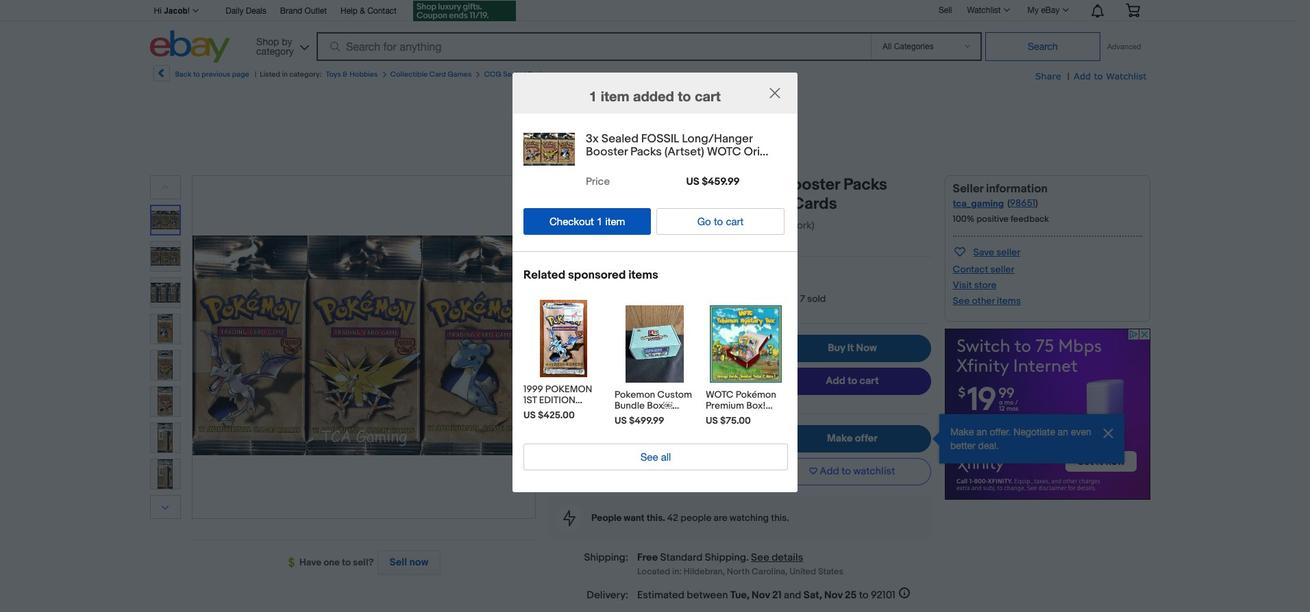Task type: describe. For each thing, give the bounding box(es) containing it.
toys & hobbies link
[[326, 70, 378, 79]]

3x for ori...
[[586, 132, 599, 146]]

(artset) for original
[[548, 195, 603, 214]]

1 item added to cart document
[[513, 73, 798, 493]]

(artset) for ori...
[[665, 146, 705, 159]]

2 an from the left
[[1058, 427, 1069, 438]]

packs inside wotc pokémon premium box! vintage booster packs & cards! read for details
[[706, 423, 732, 434]]

daily
[[226, 6, 244, 16]]

2 vertical spatial 3x
[[586, 219, 597, 232]]

packs inside pokemon custom bundle box￼ vintage + 5 packs 2xgraded slabs, cards & more - wotc
[[667, 411, 692, 423]]

3 watched in the last 24 hours
[[561, 239, 690, 250]]

go to cart link
[[657, 208, 785, 235]]

free
[[638, 552, 658, 565]]

tca_gaming
[[953, 198, 1004, 210]]

/
[[793, 293, 798, 305]]

tue,
[[731, 590, 750, 603]]

2 horizontal spatial +
[[728, 219, 735, 232]]

add for add to watchlist
[[820, 466, 840, 479]]

added
[[633, 88, 674, 104]]

sat,
[[804, 590, 822, 603]]

1 item added to cart dialog
[[0, 0, 1311, 613]]

fossil for ori...
[[642, 132, 680, 146]]

better
[[951, 441, 976, 452]]

quantity
[[716, 293, 751, 305]]

seller for contact
[[991, 264, 1015, 276]]

42
[[668, 513, 679, 524]]

information
[[986, 182, 1048, 196]]

watched
[[569, 239, 606, 250]]

1 item added to cart
[[590, 88, 721, 104]]

carolina,
[[752, 567, 788, 578]]

$459.99 inside 1 item added to cart document
[[702, 175, 740, 188]]

1 vertical spatial 1
[[597, 216, 603, 227]]

to right '25' at the bottom of page
[[859, 590, 869, 603]]

see all link
[[524, 444, 788, 471]]

new
[[524, 439, 545, 451]]

+ inside pokemon custom bundle box￼ vintage + 5 packs 2xgraded slabs, cards & more - wotc
[[651, 411, 657, 423]]

to right back
[[193, 70, 200, 79]]

details
[[772, 552, 804, 565]]

us $459.99 inside 1 item added to cart document
[[687, 175, 740, 188]]

advertisement region for (
[[945, 329, 1151, 500]]

booster for ori...
[[586, 146, 628, 159]]

picture 2 of 9 image
[[150, 242, 180, 271]]

toys & hobbies
[[326, 70, 378, 79]]

see all
[[641, 452, 671, 463]]

vintage for $75.00
[[706, 411, 740, 423]]

)
[[1036, 197, 1039, 209]]

wotc inside pokemon custom bundle box￼ vintage + 5 packs 2xgraded slabs, cards & more - wotc
[[615, 445, 643, 456]]

collectible card games link
[[390, 70, 472, 79]]

0 vertical spatial item
[[601, 88, 630, 104]]

see inside 1 item added to cart document
[[641, 452, 658, 463]]

add to watchlist link
[[1074, 70, 1147, 83]]

0 horizontal spatial |
[[255, 70, 257, 79]]

get the coupon image
[[413, 1, 516, 21]]

store
[[975, 280, 997, 291]]

to right 'one'
[[342, 557, 351, 569]]

98651 link
[[1010, 197, 1036, 209]]

add to cart link
[[774, 368, 932, 396]]

items inside contact seller visit store see other items
[[997, 295, 1021, 307]]

have
[[300, 557, 322, 569]]

add to cart
[[826, 375, 879, 388]]

watchlist inside "share | add to watchlist"
[[1107, 71, 1147, 82]]

to inside button
[[842, 466, 851, 479]]

share button
[[1036, 70, 1062, 83]]

3x for original
[[548, 175, 566, 195]]

hildebran,
[[684, 567, 725, 578]]

sell link
[[933, 5, 959, 15]]

add inside "share | add to watchlist"
[[1074, 71, 1091, 82]]

to inside "share | add to watchlist"
[[1095, 71, 1103, 82]]

2 nov from the left
[[825, 590, 843, 603]]

dollar sign image
[[289, 558, 300, 569]]

paid
[[690, 364, 710, 377]]

booster
[[557, 406, 600, 418]]

(lapras
[[630, 219, 663, 232]]

wotc inside 1999 pokemon 1st edition fossil booster pack trading cards wotc new sealed
[[558, 428, 586, 440]]

watchlist inside 'account' navigation
[[968, 5, 1001, 15]]

1 horizontal spatial +
[[665, 219, 672, 232]]

cart for add
[[860, 375, 879, 388]]

other
[[972, 295, 995, 307]]

brand outlet
[[280, 6, 327, 16]]

wotc inside wotc pokémon premium box! vintage booster packs & cards! read for details
[[706, 389, 734, 401]]

credit*
[[628, 390, 662, 403]]

pokemon
[[545, 384, 592, 395]]

save
[[974, 247, 995, 258]]

share | add to watchlist
[[1036, 71, 1147, 82]]

cards
[[524, 428, 556, 440]]

new/factory
[[637, 269, 693, 280]]

$99+
[[659, 377, 684, 390]]

| listed in category:
[[255, 70, 322, 79]]

custom
[[658, 389, 692, 401]]

previous
[[202, 70, 231, 79]]

deal.
[[979, 441, 999, 452]]

best offer:
[[569, 426, 620, 439]]

24
[[652, 239, 663, 250]]

share
[[1036, 71, 1062, 82]]

states
[[818, 567, 844, 578]]

sealed for 3x sealed fossil long/hanger booster packs (artset) wotc original pokemon cards you get 3x packs (lapras + aerodactyl + zapdos artwork)
[[569, 175, 621, 195]]

make for make offer
[[827, 432, 853, 446]]

brand
[[280, 6, 302, 16]]

long/hanger for original
[[681, 175, 779, 195]]

1 vertical spatial $459.99
[[655, 335, 720, 356]]

help & contact link
[[341, 4, 397, 19]]

cards for vintage
[[615, 434, 641, 445]]

picture 1 of 9 image
[[151, 206, 179, 234]]

fossil for original
[[624, 175, 677, 195]]

my ebay link
[[1020, 2, 1075, 19]]

daily deals
[[226, 6, 266, 16]]

visit store link
[[953, 280, 997, 291]]

$425.00
[[538, 410, 575, 421]]

1 an from the left
[[977, 427, 988, 438]]

to right the added
[[678, 88, 691, 104]]

picture 5 of 9 image
[[150, 351, 180, 380]]

seller
[[953, 182, 984, 196]]

new/factory sealed
[[637, 269, 726, 280]]

available
[[753, 293, 791, 305]]

1 vertical spatial item
[[606, 216, 625, 227]]

2xgraded
[[615, 423, 659, 434]]

paypal
[[708, 377, 738, 390]]

are
[[714, 513, 728, 524]]

contact inside 'account' navigation
[[368, 6, 397, 16]]

(
[[1008, 197, 1010, 209]]

one
[[324, 557, 340, 569]]

estimated between tue, nov 21 and sat, nov 25 to 92101
[[638, 590, 896, 603]]

with details__icon image
[[564, 511, 576, 527]]

picture 4 of 9 image
[[150, 315, 180, 344]]

wotc inside 3x sealed fossil long/hanger booster packs (artset) wotc ori...
[[707, 146, 741, 159]]

checkout
[[550, 216, 594, 227]]

help & contact
[[341, 6, 397, 16]]

premium
[[706, 400, 745, 412]]

see for free
[[751, 552, 770, 565]]

to inside 'link'
[[848, 375, 858, 388]]

toys
[[326, 70, 341, 79]]

box!
[[747, 400, 766, 412]]

2 this. from the left
[[771, 513, 789, 524]]

shipping:
[[584, 552, 629, 565]]

pokemon custom bundle box￼ vintage + 5 packs 2xgraded slabs, cards & more - wotc
[[615, 389, 692, 456]]

fossil inside 1999 pokemon 1st edition fossil booster pack trading cards wotc new sealed
[[524, 406, 555, 418]]

contact inside contact seller visit store see other items
[[953, 264, 989, 276]]

no interest if paid in full in 6 mo on $99+ with paypal credit*
[[628, 364, 756, 403]]

ccg
[[484, 70, 502, 79]]

go
[[698, 216, 711, 227]]



Task type: vqa. For each thing, say whether or not it's contained in the screenshot.
Computers/Tablets
no



Task type: locate. For each thing, give the bounding box(es) containing it.
1 vertical spatial contact
[[953, 264, 989, 276]]

cart inside the go to cart link
[[726, 216, 744, 227]]

$459.99 up if
[[655, 335, 720, 356]]

1 vertical spatial see
[[641, 452, 658, 463]]

& inside wotc pokémon premium box! vintage booster packs & cards! read for details
[[734, 423, 741, 434]]

positive
[[977, 214, 1009, 225]]

see left "all"
[[641, 452, 658, 463]]

sponsored
[[568, 268, 626, 282]]

brand outlet link
[[280, 4, 327, 19]]

0 vertical spatial watchlist
[[968, 5, 1001, 15]]

watchlist down advanced link at the right top
[[1107, 71, 1147, 82]]

an up deal.
[[977, 427, 988, 438]]

visit
[[953, 280, 972, 291]]

offer:
[[593, 426, 620, 439]]

1 vertical spatial cart
[[726, 216, 744, 227]]

2 vertical spatial add
[[820, 466, 840, 479]]

sell for sell
[[939, 5, 952, 15]]

+ up hours
[[665, 219, 672, 232]]

us up no
[[628, 335, 651, 356]]

1 left the added
[[590, 88, 597, 104]]

us $425.00
[[524, 410, 575, 421]]

& right toys
[[343, 70, 348, 79]]

cart inside add to cart 'link'
[[860, 375, 879, 388]]

(artset) up the original
[[665, 146, 705, 159]]

2 vintage from the left
[[706, 411, 740, 423]]

picture 6 of 9 image
[[150, 387, 180, 417]]

want
[[624, 513, 645, 524]]

1 vertical spatial sell
[[390, 557, 407, 570]]

3x inside 3x sealed fossil long/hanger booster packs (artset) wotc ori...
[[586, 132, 599, 146]]

us down bundle
[[615, 415, 627, 427]]

21
[[773, 590, 782, 603]]

0 horizontal spatial booster
[[586, 146, 628, 159]]

$459.99 up go to cart
[[702, 175, 740, 188]]

with
[[686, 377, 705, 390]]

original
[[658, 195, 716, 214]]

more
[[653, 434, 675, 445]]

1 vertical spatial advertisement region
[[945, 329, 1151, 500]]

1 right get
[[597, 216, 603, 227]]

seller right save at the top
[[997, 247, 1021, 258]]

make for make an offer. negotiate an even better deal.
[[951, 427, 974, 438]]

1 vertical spatial add
[[826, 375, 846, 388]]

sealed right ccg
[[503, 70, 527, 79]]

1 vertical spatial (artset)
[[548, 195, 603, 214]]

this. left 42 on the right bottom of page
[[647, 513, 665, 524]]

.
[[746, 552, 749, 565]]

3x sealed fossil long/hanger booster packs (artset) wotc original pokemon cards - picture 1 of 9 image
[[192, 236, 535, 456]]

None submit
[[986, 32, 1101, 61]]

last
[[634, 239, 650, 250]]

1 horizontal spatial pokemon
[[720, 195, 789, 214]]

sealed for new/factory sealed
[[695, 269, 726, 280]]

card
[[429, 70, 446, 79]]

united
[[790, 567, 816, 578]]

3x right get
[[586, 219, 597, 232]]

add down the buy
[[826, 375, 846, 388]]

3x sealed fossil long/hanger booster packs (artset) wotc ori...
[[586, 132, 769, 159]]

full
[[723, 364, 737, 377]]

& right help
[[360, 6, 365, 16]]

pokemon
[[720, 195, 789, 214], [615, 389, 656, 401]]

cart for go
[[726, 216, 744, 227]]

sell inside 'account' navigation
[[939, 5, 952, 15]]

sealed for ccg sealed packs
[[503, 70, 527, 79]]

1 horizontal spatial cards
[[792, 195, 837, 214]]

0 horizontal spatial this.
[[647, 513, 665, 524]]

3x sealed fossil long/hanger booster packs (artset) wotc original pokemon cards you get 3x packs (lapras + aerodactyl + zapdos artwork)
[[548, 175, 888, 232]]

limited
[[681, 293, 714, 305]]

2 vertical spatial cart
[[860, 375, 879, 388]]

1 vertical spatial us $459.99
[[628, 335, 720, 356]]

this.
[[647, 513, 665, 524], [771, 513, 789, 524]]

0 horizontal spatial make
[[827, 432, 853, 446]]

us down 1st on the left
[[524, 410, 536, 421]]

2 horizontal spatial booster
[[782, 175, 840, 195]]

picture 8 of 9 image
[[150, 460, 180, 489]]

1 vertical spatial cards
[[615, 434, 641, 445]]

page
[[232, 70, 249, 79]]

this. right watching
[[771, 513, 789, 524]]

no
[[628, 364, 641, 377]]

us $459.99 up if
[[628, 335, 720, 356]]

add inside button
[[820, 466, 840, 479]]

25
[[845, 590, 857, 603]]

see down visit
[[953, 295, 970, 307]]

trading
[[550, 417, 592, 429]]

watchlist link
[[960, 2, 1016, 19]]

if
[[682, 364, 688, 377]]

3x up price
[[586, 132, 599, 146]]

& inside 'account' navigation
[[360, 6, 365, 16]]

0 vertical spatial add
[[1074, 71, 1091, 82]]

my
[[1028, 5, 1039, 15]]

(artset) up checkout
[[548, 195, 603, 214]]

cart right go
[[726, 216, 744, 227]]

3x
[[586, 132, 599, 146], [548, 175, 566, 195], [586, 219, 597, 232]]

hours
[[666, 239, 690, 250]]

cards inside 3x sealed fossil long/hanger booster packs (artset) wotc original pokemon cards you get 3x packs (lapras + aerodactyl + zapdos artwork)
[[792, 195, 837, 214]]

watchlist
[[854, 466, 896, 479]]

seller for save
[[997, 247, 1021, 258]]

in left '6'
[[740, 364, 748, 377]]

1 vertical spatial 3x
[[548, 175, 566, 195]]

1 vertical spatial items
[[997, 295, 1021, 307]]

to down advanced link at the right top
[[1095, 71, 1103, 82]]

make up better
[[951, 427, 974, 438]]

slabs,
[[661, 423, 687, 434]]

1 this. from the left
[[647, 513, 665, 524]]

1
[[590, 88, 597, 104], [597, 216, 603, 227]]

advertisement region
[[401, 100, 900, 162], [945, 329, 1151, 500]]

1 vertical spatial pokemon
[[615, 389, 656, 401]]

0 horizontal spatial vintage
[[615, 411, 649, 423]]

seller inside contact seller visit store see other items
[[991, 264, 1015, 276]]

0 horizontal spatial advertisement region
[[401, 100, 900, 162]]

0 horizontal spatial sell
[[390, 557, 407, 570]]

collectible
[[390, 70, 428, 79]]

long/hanger up 3x sealed fossil long/hanger booster packs (artset) wotc original pokemon cards you get 3x packs (lapras + aerodactyl + zapdos artwork)
[[682, 132, 753, 146]]

tca_gaming link
[[953, 198, 1004, 210]]

see inside free standard shipping . see details located in: hildebran, north carolina, united states
[[751, 552, 770, 565]]

collectible card games
[[390, 70, 472, 79]]

games
[[448, 70, 472, 79]]

make an offer. negotiate an even better deal. tooltip
[[940, 415, 1125, 464]]

+
[[665, 219, 672, 232], [728, 219, 735, 232], [651, 411, 657, 423]]

0 vertical spatial $459.99
[[702, 175, 740, 188]]

cards inside pokemon custom bundle box￼ vintage + 5 packs 2xgraded slabs, cards & more - wotc
[[615, 434, 641, 445]]

long/hanger for ori...
[[682, 132, 753, 146]]

0 horizontal spatial +
[[651, 411, 657, 423]]

0 horizontal spatial cart
[[695, 88, 721, 104]]

help
[[341, 6, 358, 16]]

add for add to cart
[[826, 375, 846, 388]]

to down buy it now link
[[848, 375, 858, 388]]

1 horizontal spatial vintage
[[706, 411, 740, 423]]

us for wotc pokémon premium box! vintage booster packs & cards! read for details
[[706, 415, 718, 427]]

1 horizontal spatial sell
[[939, 5, 952, 15]]

us $459.99 up the original
[[687, 175, 740, 188]]

sealed for 3x sealed fossil long/hanger booster packs (artset) wotc ori...
[[602, 132, 639, 146]]

for
[[731, 434, 742, 445]]

booster up artwork)
[[782, 175, 840, 195]]

0 vertical spatial items
[[629, 268, 658, 282]]

sealed inside 3x sealed fossil long/hanger booster packs (artset) wotc original pokemon cards you get 3x packs (lapras + aerodactyl + zapdos artwork)
[[569, 175, 621, 195]]

to right go
[[714, 216, 723, 227]]

add inside 'link'
[[826, 375, 846, 388]]

packs inside 3x sealed fossil long/hanger booster packs (artset) wotc ori...
[[631, 146, 662, 159]]

wotc inside 3x sealed fossil long/hanger booster packs (artset) wotc original pokemon cards you get 3x packs (lapras + aerodactyl + zapdos artwork)
[[607, 195, 654, 214]]

long/hanger inside 3x sealed fossil long/hanger booster packs (artset) wotc original pokemon cards you get 3x packs (lapras + aerodactyl + zapdos artwork)
[[681, 175, 779, 195]]

(artset) inside 3x sealed fossil long/hanger booster packs (artset) wotc original pokemon cards you get 3x packs (lapras + aerodactyl + zapdos artwork)
[[548, 195, 603, 214]]

0 vertical spatial seller
[[997, 247, 1021, 258]]

account navigation
[[150, 0, 1151, 23]]

items up quantity: text box
[[629, 268, 658, 282]]

see details link
[[751, 552, 804, 565]]

| left listed
[[255, 70, 257, 79]]

advertisement region for listed in category:
[[401, 100, 900, 162]]

cards up artwork)
[[792, 195, 837, 214]]

1 nov from the left
[[752, 590, 770, 603]]

no interest if paid in full in 6 mo on $99+ with paypal credit* link
[[628, 364, 756, 403]]

5
[[659, 411, 665, 423]]

booster inside wotc pokémon premium box! vintage booster packs & cards! read for details
[[742, 411, 776, 423]]

booster inside 3x sealed fossil long/hanger booster packs (artset) wotc ori...
[[586, 146, 628, 159]]

1 horizontal spatial contact
[[953, 264, 989, 276]]

6
[[750, 364, 756, 377]]

1 horizontal spatial watchlist
[[1107, 71, 1147, 82]]

1 horizontal spatial this.
[[771, 513, 789, 524]]

us $499.99
[[615, 415, 665, 427]]

1 vertical spatial fossil
[[624, 175, 677, 195]]

0 horizontal spatial items
[[629, 268, 658, 282]]

0 vertical spatial long/hanger
[[682, 132, 753, 146]]

and
[[784, 590, 802, 603]]

make offer
[[827, 432, 878, 446]]

you
[[548, 219, 566, 232]]

banner
[[150, 0, 1151, 66]]

0 horizontal spatial cards
[[615, 434, 641, 445]]

ccg sealed packs
[[484, 70, 548, 79]]

100%
[[953, 214, 975, 225]]

booster for original
[[782, 175, 840, 195]]

0 horizontal spatial contact
[[368, 6, 397, 16]]

pokemon inside 3x sealed fossil long/hanger booster packs (artset) wotc original pokemon cards you get 3x packs (lapras + aerodactyl + zapdos artwork)
[[720, 195, 789, 214]]

pokemon up zapdos on the right top
[[720, 195, 789, 214]]

items inside 1 item added to cart document
[[629, 268, 658, 282]]

long/hanger up go to cart
[[681, 175, 779, 195]]

vintage inside pokemon custom bundle box￼ vintage + 5 packs 2xgraded slabs, cards & more - wotc
[[615, 411, 649, 423]]

3x down 3x sealed fossil long/hanger booster packs (artset) wotc original pokemon cards image on the top left
[[548, 175, 566, 195]]

(artset) inside 3x sealed fossil long/hanger booster packs (artset) wotc ori...
[[665, 146, 705, 159]]

sell left watchlist link
[[939, 5, 952, 15]]

sell left now on the bottom
[[390, 557, 407, 570]]

2 vertical spatial fossil
[[524, 406, 555, 418]]

sell for sell now
[[390, 557, 407, 570]]

1 vintage from the left
[[615, 411, 649, 423]]

item up the on the top of the page
[[606, 216, 625, 227]]

0 vertical spatial see
[[953, 295, 970, 307]]

fossil inside 3x sealed fossil long/hanger booster packs (artset) wotc ori...
[[642, 132, 680, 146]]

2 horizontal spatial see
[[953, 295, 970, 307]]

2 vertical spatial booster
[[742, 411, 776, 423]]

1 vertical spatial seller
[[991, 264, 1015, 276]]

us up read
[[706, 415, 718, 427]]

booster up details
[[742, 411, 776, 423]]

item left the added
[[601, 88, 630, 104]]

in right listed
[[282, 70, 288, 79]]

1 horizontal spatial advertisement region
[[945, 329, 1151, 500]]

us up the original
[[687, 175, 700, 188]]

buy
[[828, 342, 846, 355]]

0 vertical spatial advertisement region
[[401, 100, 900, 162]]

pokemon down no
[[615, 389, 656, 401]]

see right .
[[751, 552, 770, 565]]

us for price
[[687, 175, 700, 188]]

see for contact
[[953, 295, 970, 307]]

1 horizontal spatial items
[[997, 295, 1021, 307]]

watchlist right sell link on the top of page
[[968, 5, 1001, 15]]

to left watchlist at the right of the page
[[842, 466, 851, 479]]

0 horizontal spatial see
[[641, 452, 658, 463]]

0 vertical spatial (artset)
[[665, 146, 705, 159]]

0 vertical spatial pokemon
[[720, 195, 789, 214]]

0 vertical spatial 3x
[[586, 132, 599, 146]]

2 horizontal spatial cart
[[860, 375, 879, 388]]

items right other
[[997, 295, 1021, 307]]

cards down us $499.99
[[615, 434, 641, 445]]

to
[[193, 70, 200, 79], [1095, 71, 1103, 82], [678, 88, 691, 104], [714, 216, 723, 227], [848, 375, 858, 388], [842, 466, 851, 479], [342, 557, 351, 569], [859, 590, 869, 603]]

in left full
[[713, 364, 721, 377]]

sealed up limited
[[695, 269, 726, 280]]

cards
[[792, 195, 837, 214], [615, 434, 641, 445]]

1 horizontal spatial nov
[[825, 590, 843, 603]]

& inside pokemon custom bundle box￼ vintage + 5 packs 2xgraded slabs, cards & more - wotc
[[643, 434, 650, 445]]

us for 1999 pokemon 1st edition fossil booster pack trading cards wotc new sealed
[[524, 410, 536, 421]]

contact seller visit store see other items
[[953, 264, 1021, 307]]

0 horizontal spatial watchlist
[[968, 5, 1001, 15]]

estimated
[[638, 590, 685, 603]]

nov left 21 in the right of the page
[[752, 590, 770, 603]]

1 vertical spatial watchlist
[[1107, 71, 1147, 82]]

0 horizontal spatial (artset)
[[548, 195, 603, 214]]

1 horizontal spatial booster
[[742, 411, 776, 423]]

back to previous page
[[175, 70, 249, 79]]

seller down save seller
[[991, 264, 1015, 276]]

seller inside button
[[997, 247, 1021, 258]]

free standard shipping . see details located in: hildebran, north carolina, united states
[[638, 552, 844, 578]]

negotiate
[[1014, 427, 1056, 438]]

contact
[[368, 6, 397, 16], [953, 264, 989, 276]]

checkout 1 item link
[[524, 208, 651, 235]]

sell
[[939, 5, 952, 15], [390, 557, 407, 570]]

an left even
[[1058, 427, 1069, 438]]

listed
[[260, 70, 280, 79]]

| right share button
[[1068, 71, 1070, 82]]

0 vertical spatial 1
[[590, 88, 597, 104]]

your shopping cart image
[[1125, 3, 1141, 17]]

0 vertical spatial sell
[[939, 5, 952, 15]]

-
[[677, 434, 681, 445]]

sealed up checkout 1 item link at left top
[[569, 175, 621, 195]]

see inside contact seller visit store see other items
[[953, 295, 970, 307]]

banner containing sell
[[150, 0, 1151, 66]]

make left offer
[[827, 432, 853, 446]]

booster up price
[[586, 146, 628, 159]]

cart right the added
[[695, 88, 721, 104]]

2 vertical spatial see
[[751, 552, 770, 565]]

0 vertical spatial booster
[[586, 146, 628, 159]]

picture 3 of 9 image
[[150, 278, 180, 308]]

long/hanger
[[682, 132, 753, 146], [681, 175, 779, 195]]

deals
[[246, 6, 266, 16]]

contact up visit store link
[[953, 264, 989, 276]]

1st
[[524, 395, 537, 406]]

Quantity: text field
[[638, 288, 668, 311]]

pokemon inside pokemon custom bundle box￼ vintage + 5 packs 2xgraded slabs, cards & more - wotc
[[615, 389, 656, 401]]

& left more
[[643, 434, 650, 445]]

1 horizontal spatial an
[[1058, 427, 1069, 438]]

1 horizontal spatial (artset)
[[665, 146, 705, 159]]

sealed
[[547, 439, 581, 451]]

artwork)
[[775, 219, 815, 232]]

add down make offer link
[[820, 466, 840, 479]]

& left the cards!
[[734, 423, 741, 434]]

sealed up price
[[602, 132, 639, 146]]

1 vertical spatial booster
[[782, 175, 840, 195]]

1 horizontal spatial |
[[1068, 71, 1070, 82]]

vintage for $499.99
[[615, 411, 649, 423]]

back to previous page link
[[152, 65, 249, 86]]

us $459.99
[[687, 175, 740, 188], [628, 335, 720, 356]]

nov left '25' at the bottom of page
[[825, 590, 843, 603]]

advanced
[[1108, 43, 1142, 51]]

booster inside 3x sealed fossil long/hanger booster packs (artset) wotc original pokemon cards you get 3x packs (lapras + aerodactyl + zapdos artwork)
[[782, 175, 840, 195]]

edition
[[539, 395, 576, 406]]

1 horizontal spatial make
[[951, 427, 974, 438]]

0 vertical spatial cart
[[695, 88, 721, 104]]

1 vertical spatial long/hanger
[[681, 175, 779, 195]]

make inside make an offer. negotiate an even better deal.
[[951, 427, 974, 438]]

+ left 5 at the bottom right of the page
[[651, 411, 657, 423]]

make
[[951, 427, 974, 438], [827, 432, 853, 446]]

1 horizontal spatial cart
[[726, 216, 744, 227]]

long/hanger inside 3x sealed fossil long/hanger booster packs (artset) wotc ori...
[[682, 132, 753, 146]]

standard
[[661, 552, 703, 565]]

cart down now
[[860, 375, 879, 388]]

contact right help
[[368, 6, 397, 16]]

between
[[687, 590, 728, 603]]

0 vertical spatial cards
[[792, 195, 837, 214]]

0 horizontal spatial pokemon
[[615, 389, 656, 401]]

ebay
[[1042, 5, 1060, 15]]

3x sealed fossil long/hanger booster packs (artset) wotc original pokemon cards image
[[524, 133, 575, 166]]

us for pokemon custom bundle box￼ vintage + 5 packs 2xgraded slabs, cards & more - wotc
[[615, 415, 627, 427]]

0 horizontal spatial nov
[[752, 590, 770, 603]]

fossil inside 3x sealed fossil long/hanger booster packs (artset) wotc original pokemon cards you get 3x packs (lapras + aerodactyl + zapdos artwork)
[[624, 175, 677, 195]]

located
[[638, 567, 671, 578]]

+ left zapdos on the right top
[[728, 219, 735, 232]]

picture 7 of 9 image
[[150, 424, 180, 453]]

0 vertical spatial contact
[[368, 6, 397, 16]]

on
[[645, 377, 657, 390]]

0 vertical spatial fossil
[[642, 132, 680, 146]]

add right share
[[1074, 71, 1091, 82]]

0 horizontal spatial an
[[977, 427, 988, 438]]

read
[[706, 434, 729, 445]]

0 vertical spatial us $459.99
[[687, 175, 740, 188]]

pack
[[524, 417, 548, 429]]

cards for booster
[[792, 195, 837, 214]]

vintage inside wotc pokémon premium box! vintage booster packs & cards! read for details
[[706, 411, 740, 423]]

quantity:
[[586, 293, 629, 306]]

in left the on the top of the page
[[608, 239, 616, 250]]

now
[[857, 342, 877, 355]]

sealed inside 3x sealed fossil long/hanger booster packs (artset) wotc ori...
[[602, 132, 639, 146]]

aerodactyl
[[674, 219, 726, 232]]

1 horizontal spatial see
[[751, 552, 770, 565]]



